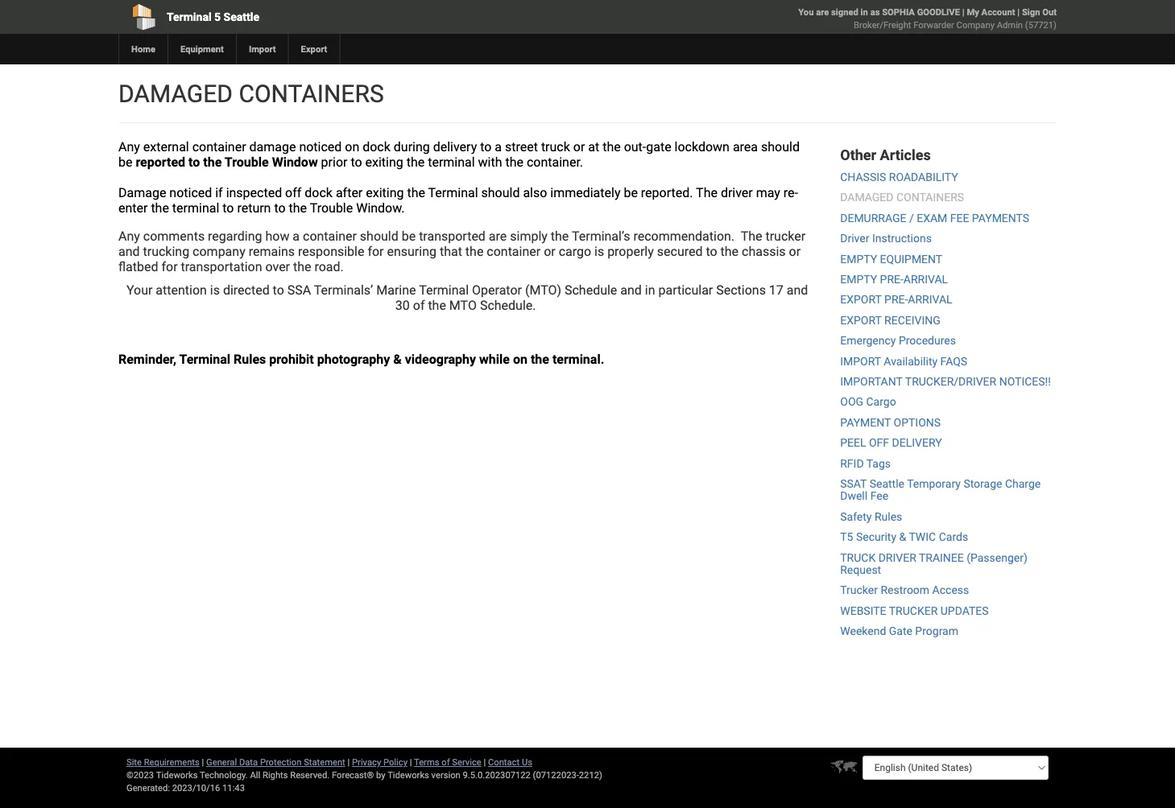 Task type: describe. For each thing, give the bounding box(es) containing it.
site
[[126, 758, 142, 768]]

twic
[[909, 531, 936, 544]]

important
[[840, 375, 903, 388]]

0 vertical spatial pre-
[[880, 273, 904, 286]]

cards
[[939, 531, 968, 544]]

the right enter
[[151, 201, 169, 216]]

(07122023-
[[533, 770, 579, 781]]

| left general
[[202, 758, 204, 768]]

2 horizontal spatial container
[[487, 244, 541, 259]]

to inside "any external container damage noticed on dock during delivery to a street truck or at the out-gate lockdown area should be"
[[480, 139, 492, 155]]

exiting for after
[[366, 185, 404, 201]]

road.
[[314, 259, 344, 275]]

terminal inside damage noticed if inspected off dock after exiting the terminal should also immediately be reported. the driver may re- enter the terminal to return to the trouble window.
[[428, 185, 478, 201]]

contact us link
[[488, 758, 532, 768]]

your
[[126, 283, 153, 298]]

any for any comments regarding how a container should be transported are simply the terminal's recommendation.  the trucker and trucking company remains responsible for ensuring that the container or cargo is properly secured to the chassis or flatbed for transportation over the road. your attention is directed to ssa terminals' marine terminal operator (mto) schedule and in particular sections 17 and 30 of the mto schedule.
[[118, 229, 140, 244]]

version
[[431, 770, 461, 781]]

0 horizontal spatial for
[[161, 259, 178, 275]]

9.5.0.202307122
[[463, 770, 531, 781]]

requirements
[[144, 758, 200, 768]]

temporary
[[907, 477, 961, 491]]

gate
[[889, 625, 912, 638]]

the up how
[[289, 201, 307, 216]]

tideworks
[[388, 770, 429, 781]]

1 vertical spatial is
[[210, 283, 220, 298]]

delivery
[[892, 437, 942, 450]]

any for any external container damage noticed on dock during delivery to a street truck or at the out-gate lockdown area should be
[[118, 139, 140, 155]]

rules inside other articles chassis roadability damaged containers demurrage / exam fee payments driver instructions empty equipment empty pre-arrival export pre-arrival export receiving emergency procedures import availability faqs important trucker/driver notices!! oog cargo payment options peel off delivery rfid tags ssat seattle temporary storage charge dwell fee safety rules t5 security & twic cards truck driver trainee (passenger) request trucker restroom access website trucker updates weekend gate program
[[875, 510, 902, 524]]

immediately
[[550, 185, 621, 201]]

protection
[[260, 758, 302, 768]]

empty pre-arrival link
[[840, 273, 948, 286]]

be inside damage noticed if inspected off dock after exiting the terminal should also immediately be reported. the driver may re- enter the terminal to return to the trouble window.
[[624, 185, 638, 201]]

after
[[336, 185, 363, 201]]

window
[[272, 155, 318, 170]]

0 horizontal spatial seattle
[[224, 10, 259, 23]]

dock inside damage noticed if inspected off dock after exiting the terminal should also immediately be reported. the driver may re- enter the terminal to return to the trouble window.
[[305, 185, 333, 201]]

0 vertical spatial arrival
[[904, 273, 948, 286]]

ssat seattle temporary storage charge dwell fee link
[[840, 477, 1041, 503]]

chassis
[[742, 244, 786, 259]]

be inside any comments regarding how a container should be transported are simply the terminal's recommendation.  the trucker and trucking company remains responsible for ensuring that the container or cargo is properly secured to the chassis or flatbed for transportation over the road. your attention is directed to ssa terminals' marine terminal operator (mto) schedule and in particular sections 17 and 30 of the mto schedule.
[[402, 229, 416, 244]]

of inside any comments regarding how a container should be transported are simply the terminal's recommendation.  the trucker and trucking company remains responsible for ensuring that the container or cargo is properly secured to the chassis or flatbed for transportation over the road. your attention is directed to ssa terminals' marine terminal operator (mto) schedule and in particular sections 17 and 30 of the mto schedule.
[[413, 298, 425, 313]]

1 horizontal spatial for
[[368, 244, 384, 259]]

return
[[237, 201, 271, 216]]

damage
[[249, 139, 296, 155]]

be inside "any external container damage noticed on dock during delivery to a street truck or at the out-gate lockdown area should be"
[[118, 155, 132, 170]]

area
[[733, 139, 758, 155]]

1 horizontal spatial and
[[620, 283, 642, 298]]

policy
[[383, 758, 408, 768]]

operator
[[472, 283, 522, 298]]

oog
[[840, 396, 863, 409]]

schedule.
[[480, 298, 536, 313]]

chassis roadability link
[[840, 171, 958, 184]]

©2023 tideworks
[[126, 770, 198, 781]]

to right prior
[[351, 155, 362, 170]]

the right window.
[[407, 185, 425, 201]]

request
[[840, 564, 881, 577]]

out-
[[624, 139, 646, 155]]

program
[[915, 625, 958, 638]]

on inside "any external container damage noticed on dock during delivery to a street truck or at the out-gate lockdown area should be"
[[345, 139, 359, 155]]

1 horizontal spatial container
[[303, 229, 357, 244]]

the left "mto"
[[428, 298, 446, 313]]

exiting for to
[[365, 155, 403, 170]]

by
[[376, 770, 385, 781]]

1 export from the top
[[840, 293, 882, 307]]

transported
[[419, 229, 486, 244]]

equipment link
[[168, 34, 236, 64]]

| up 'forecast®'
[[348, 758, 350, 768]]

photography
[[317, 352, 390, 367]]

cargo
[[559, 244, 591, 259]]

access
[[932, 584, 969, 597]]

ensuring
[[387, 244, 437, 259]]

export
[[301, 44, 327, 54]]

containers inside other articles chassis roadability damaged containers demurrage / exam fee payments driver instructions empty equipment empty pre-arrival export pre-arrival export receiving emergency procedures import availability faqs important trucker/driver notices!! oog cargo payment options peel off delivery rfid tags ssat seattle temporary storage charge dwell fee safety rules t5 security & twic cards truck driver trainee (passenger) request trucker restroom access website trucker updates weekend gate program
[[896, 191, 964, 204]]

safety rules link
[[840, 510, 902, 524]]

all
[[250, 770, 260, 781]]

the right that
[[465, 244, 484, 259]]

peel
[[840, 437, 866, 450]]

payment options link
[[840, 416, 941, 429]]

trouble inside damage noticed if inspected off dock after exiting the terminal should also immediately be reported. the driver may re- enter the terminal to return to the trouble window.
[[310, 201, 353, 216]]

export pre-arrival link
[[840, 293, 953, 307]]

| up 9.5.0.202307122
[[484, 758, 486, 768]]

properly
[[607, 244, 654, 259]]

statement
[[304, 758, 345, 768]]

forwarder
[[914, 20, 954, 30]]

terminal 5 seattle
[[167, 10, 259, 23]]

service
[[452, 758, 481, 768]]

export receiving link
[[840, 314, 941, 327]]

site requirements link
[[126, 758, 200, 768]]

privacy policy link
[[352, 758, 408, 768]]

are inside any comments regarding how a container should be transported are simply the terminal's recommendation.  the trucker and trucking company remains responsible for ensuring that the container or cargo is properly secured to the chassis or flatbed for transportation over the road. your attention is directed to ssa terminals' marine terminal operator (mto) schedule and in particular sections 17 and 30 of the mto schedule.
[[489, 229, 507, 244]]

reported to the trouble window prior to exiting the terminal with the container.
[[136, 155, 583, 170]]

of inside site requirements | general data protection statement | privacy policy | terms of service | contact us ©2023 tideworks technology. all rights reserved. forecast® by tideworks version 9.5.0.202307122 (07122023-2212) generated: 2023/10/16 11:43
[[442, 758, 450, 768]]

terminal left the 5
[[167, 10, 212, 23]]

the up ssa
[[293, 259, 311, 275]]

truck
[[840, 551, 876, 565]]

the left the chassis
[[721, 244, 739, 259]]

options
[[894, 416, 941, 429]]

0 vertical spatial is
[[594, 244, 604, 259]]

are inside you are signed in as sophia goodlive | my account | sign out broker/freight forwarder company admin (57721)
[[816, 7, 829, 17]]

the right with
[[505, 155, 524, 170]]

in inside you are signed in as sophia goodlive | my account | sign out broker/freight forwarder company admin (57721)
[[861, 7, 868, 17]]

0 horizontal spatial and
[[118, 244, 140, 259]]

t5 security & twic cards link
[[840, 531, 968, 544]]

2 empty from the top
[[840, 273, 877, 286]]

1 empty from the top
[[840, 252, 877, 266]]

emergency
[[840, 334, 896, 348]]

0 vertical spatial &
[[393, 352, 402, 367]]

demurrage
[[840, 212, 907, 225]]

trucker
[[889, 605, 938, 618]]

empty equipment link
[[840, 252, 943, 266]]

weekend gate program link
[[840, 625, 958, 638]]

to right secured
[[706, 244, 717, 259]]

the inside damage noticed if inspected off dock after exiting the terminal should also immediately be reported. the driver may re- enter the terminal to return to the trouble window.
[[696, 185, 718, 201]]

goodlive
[[917, 7, 960, 17]]

website
[[840, 605, 886, 618]]

while
[[479, 352, 510, 367]]

import link
[[236, 34, 288, 64]]

contact
[[488, 758, 520, 768]]

demurrage / exam fee payments link
[[840, 212, 1029, 225]]

important trucker/driver notices!! link
[[840, 375, 1051, 388]]

or inside "any external container damage noticed on dock during delivery to a street truck or at the out-gate lockdown area should be"
[[573, 139, 585, 155]]

a inside "any external container damage noticed on dock during delivery to a street truck or at the out-gate lockdown area should be"
[[495, 139, 502, 155]]

| left sign
[[1018, 7, 1020, 17]]

0 vertical spatial damaged
[[118, 79, 233, 108]]

trucker
[[766, 229, 806, 244]]

driver
[[840, 232, 869, 245]]

re-
[[784, 185, 798, 201]]

other articles chassis roadability damaged containers demurrage / exam fee payments driver instructions empty equipment empty pre-arrival export pre-arrival export receiving emergency procedures import availability faqs important trucker/driver notices!! oog cargo payment options peel off delivery rfid tags ssat seattle temporary storage charge dwell fee safety rules t5 security & twic cards truck driver trainee (passenger) request trucker restroom access website trucker updates weekend gate program
[[840, 147, 1051, 638]]

a inside any comments regarding how a container should be transported are simply the terminal's recommendation.  the trucker and trucking company remains responsible for ensuring that the container or cargo is properly secured to the chassis or flatbed for transportation over the road. your attention is directed to ssa terminals' marine terminal operator (mto) schedule and in particular sections 17 and 30 of the mto schedule.
[[293, 229, 300, 244]]

1 vertical spatial pre-
[[884, 293, 908, 307]]

the inside "any external container damage noticed on dock during delivery to a street truck or at the out-gate lockdown area should be"
[[603, 139, 621, 155]]



Task type: vqa. For each thing, say whether or not it's contained in the screenshot.
December
no



Task type: locate. For each thing, give the bounding box(es) containing it.
terms
[[414, 758, 439, 768]]

container up road.
[[303, 229, 357, 244]]

& left twic
[[899, 531, 906, 544]]

0 vertical spatial seattle
[[224, 10, 259, 23]]

any
[[118, 139, 140, 155], [118, 229, 140, 244]]

0 vertical spatial rules
[[234, 352, 266, 367]]

0 horizontal spatial are
[[489, 229, 507, 244]]

0 horizontal spatial should
[[360, 229, 399, 244]]

0 horizontal spatial &
[[393, 352, 402, 367]]

container
[[192, 139, 246, 155], [303, 229, 357, 244], [487, 244, 541, 259]]

exiting
[[365, 155, 403, 170], [366, 185, 404, 201]]

1 horizontal spatial a
[[495, 139, 502, 155]]

arrival up 'receiving'
[[908, 293, 953, 307]]

1 horizontal spatial containers
[[896, 191, 964, 204]]

0 horizontal spatial damaged
[[118, 79, 233, 108]]

terminal's
[[572, 229, 630, 244]]

1 vertical spatial exiting
[[366, 185, 404, 201]]

any inside any comments regarding how a container should be transported are simply the terminal's recommendation.  the trucker and trucking company remains responsible for ensuring that the container or cargo is properly secured to the chassis or flatbed for transportation over the road. your attention is directed to ssa terminals' marine terminal operator (mto) schedule and in particular sections 17 and 30 of the mto schedule.
[[118, 229, 140, 244]]

2 vertical spatial should
[[360, 229, 399, 244]]

to left ssa
[[273, 283, 284, 298]]

1 horizontal spatial noticed
[[299, 139, 342, 155]]

should inside "any external container damage noticed on dock during delivery to a street truck or at the out-gate lockdown area should be"
[[761, 139, 800, 155]]

0 vertical spatial a
[[495, 139, 502, 155]]

to left return
[[223, 201, 234, 216]]

admin
[[997, 20, 1023, 30]]

weekend
[[840, 625, 886, 638]]

be down window.
[[402, 229, 416, 244]]

1 vertical spatial containers
[[896, 191, 964, 204]]

truck
[[541, 139, 570, 155]]

reminder, terminal rules prohibit photography & videography while on the terminal.
[[118, 352, 604, 367]]

terminals'
[[314, 283, 373, 298]]

1 horizontal spatial the
[[741, 229, 762, 244]]

transportation
[[181, 259, 262, 275]]

particular
[[658, 283, 713, 298]]

terminal right reminder,
[[179, 352, 230, 367]]

rfid
[[840, 457, 864, 470]]

any left external
[[118, 139, 140, 155]]

and left trucking
[[118, 244, 140, 259]]

1 horizontal spatial seattle
[[870, 477, 904, 491]]

home link
[[118, 34, 168, 64]]

generated:
[[126, 783, 170, 794]]

1 vertical spatial export
[[840, 314, 882, 327]]

1 vertical spatial be
[[624, 185, 638, 201]]

fee
[[950, 212, 969, 225]]

storage
[[964, 477, 1002, 491]]

0 horizontal spatial of
[[413, 298, 425, 313]]

0 horizontal spatial the
[[696, 185, 718, 201]]

0 vertical spatial exiting
[[365, 155, 403, 170]]

trouble up the inspected on the top
[[225, 155, 269, 170]]

2 horizontal spatial and
[[787, 283, 808, 298]]

dock
[[363, 139, 391, 155], [305, 185, 333, 201]]

containers
[[239, 79, 384, 108], [896, 191, 964, 204]]

0 vertical spatial of
[[413, 298, 425, 313]]

1 vertical spatial seattle
[[870, 477, 904, 491]]

dock left during
[[363, 139, 391, 155]]

17
[[769, 283, 784, 298]]

1 horizontal spatial should
[[481, 185, 520, 201]]

peel off delivery link
[[840, 437, 942, 450]]

1 horizontal spatial trouble
[[310, 201, 353, 216]]

import
[[249, 44, 276, 54]]

import
[[840, 355, 881, 368]]

1 horizontal spatial dock
[[363, 139, 391, 155]]

2 horizontal spatial or
[[789, 244, 801, 259]]

noticed inside damage noticed if inspected off dock after exiting the terminal should also immediately be reported. the driver may re- enter the terminal to return to the trouble window.
[[169, 185, 212, 201]]

empty down driver
[[840, 252, 877, 266]]

1 horizontal spatial rules
[[875, 510, 902, 524]]

| left my
[[962, 7, 965, 17]]

should inside any comments regarding how a container should be transported are simply the terminal's recommendation.  the trucker and trucking company remains responsible for ensuring that the container or cargo is properly secured to the chassis or flatbed for transportation over the road. your attention is directed to ssa terminals' marine terminal operator (mto) schedule and in particular sections 17 and 30 of the mto schedule.
[[360, 229, 399, 244]]

terminal inside any comments regarding how a container should be transported are simply the terminal's recommendation.  the trucker and trucking company remains responsible for ensuring that the container or cargo is properly secured to the chassis or flatbed for transportation over the road. your attention is directed to ssa terminals' marine terminal operator (mto) schedule and in particular sections 17 and 30 of the mto schedule.
[[419, 283, 469, 298]]

my account link
[[967, 7, 1015, 17]]

0 horizontal spatial terminal
[[172, 201, 219, 216]]

company
[[193, 244, 245, 259]]

0 horizontal spatial noticed
[[169, 185, 212, 201]]

0 vertical spatial should
[[761, 139, 800, 155]]

1 vertical spatial arrival
[[908, 293, 953, 307]]

and down properly
[[620, 283, 642, 298]]

export up "export receiving" link
[[840, 293, 882, 307]]

terminal inside damage noticed if inspected off dock after exiting the terminal should also immediately be reported. the driver may re- enter the terminal to return to the trouble window.
[[172, 201, 219, 216]]

simply
[[510, 229, 548, 244]]

1 vertical spatial on
[[513, 352, 527, 367]]

0 horizontal spatial be
[[118, 155, 132, 170]]

you are signed in as sophia goodlive | my account | sign out broker/freight forwarder company admin (57721)
[[798, 7, 1057, 30]]

off
[[869, 437, 889, 450]]

the left trucker
[[741, 229, 762, 244]]

to right return
[[274, 201, 286, 216]]

or right the chassis
[[789, 244, 801, 259]]

0 vertical spatial on
[[345, 139, 359, 155]]

damaged down chassis
[[840, 191, 894, 204]]

terminal down "any external container damage noticed on dock during delivery to a street truck or at the out-gate lockdown area should be"
[[428, 185, 478, 201]]

0 horizontal spatial on
[[345, 139, 359, 155]]

driver
[[878, 551, 916, 565]]

0 horizontal spatial a
[[293, 229, 300, 244]]

2 vertical spatial be
[[402, 229, 416, 244]]

trucker
[[840, 584, 878, 597]]

privacy
[[352, 758, 381, 768]]

export link
[[288, 34, 339, 64]]

1 horizontal spatial of
[[442, 758, 450, 768]]

a
[[495, 139, 502, 155], [293, 229, 300, 244]]

and right 17 on the right of the page
[[787, 283, 808, 298]]

a right how
[[293, 229, 300, 244]]

2 horizontal spatial should
[[761, 139, 800, 155]]

or left the "cargo"
[[544, 244, 555, 259]]

any down enter
[[118, 229, 140, 244]]

any external container damage noticed on dock during delivery to a street truck or at the out-gate lockdown area should be
[[118, 139, 800, 170]]

technology.
[[200, 770, 248, 781]]

| up the tideworks
[[410, 758, 412, 768]]

1 horizontal spatial &
[[899, 531, 906, 544]]

0 vertical spatial the
[[696, 185, 718, 201]]

pre- down empty pre-arrival "link"
[[884, 293, 908, 307]]

broker/freight
[[854, 20, 911, 30]]

container.
[[527, 155, 583, 170]]

a left street
[[495, 139, 502, 155]]

damaged inside other articles chassis roadability damaged containers demurrage / exam fee payments driver instructions empty equipment empty pre-arrival export pre-arrival export receiving emergency procedures import availability faqs important trucker/driver notices!! oog cargo payment options peel off delivery rfid tags ssat seattle temporary storage charge dwell fee safety rules t5 security & twic cards truck driver trainee (passenger) request trucker restroom access website trucker updates weekend gate program
[[840, 191, 894, 204]]

terminal left with
[[428, 155, 475, 170]]

trucking
[[143, 244, 189, 259]]

may
[[756, 185, 780, 201]]

seattle inside other articles chassis roadability damaged containers demurrage / exam fee payments driver instructions empty equipment empty pre-arrival export pre-arrival export receiving emergency procedures import availability faqs important trucker/driver notices!! oog cargo payment options peel off delivery rfid tags ssat seattle temporary storage charge dwell fee safety rules t5 security & twic cards truck driver trainee (passenger) request trucker restroom access website trucker updates weekend gate program
[[870, 477, 904, 491]]

0 horizontal spatial dock
[[305, 185, 333, 201]]

notices!!
[[999, 375, 1051, 388]]

be up damage
[[118, 155, 132, 170]]

pre- down empty equipment link
[[880, 273, 904, 286]]

& inside other articles chassis roadability damaged containers demurrage / exam fee payments driver instructions empty equipment empty pre-arrival export pre-arrival export receiving emergency procedures import availability faqs important trucker/driver notices!! oog cargo payment options peel off delivery rfid tags ssat seattle temporary storage charge dwell fee safety rules t5 security & twic cards truck driver trainee (passenger) request trucker restroom access website trucker updates weekend gate program
[[899, 531, 906, 544]]

& left videography
[[393, 352, 402, 367]]

to right 'delivery'
[[480, 139, 492, 155]]

1 horizontal spatial be
[[402, 229, 416, 244]]

reported.
[[641, 185, 693, 201]]

inspected
[[226, 185, 282, 201]]

for up the attention
[[161, 259, 178, 275]]

noticed inside "any external container damage noticed on dock during delivery to a street truck or at the out-gate lockdown area should be"
[[299, 139, 342, 155]]

street
[[505, 139, 538, 155]]

1 vertical spatial terminal
[[172, 201, 219, 216]]

delivery
[[433, 139, 477, 155]]

data
[[239, 758, 258, 768]]

1 vertical spatial any
[[118, 229, 140, 244]]

dock inside "any external container damage noticed on dock during delivery to a street truck or at the out-gate lockdown area should be"
[[363, 139, 391, 155]]

1 vertical spatial rules
[[875, 510, 902, 524]]

for left ensuring
[[368, 244, 384, 259]]

1 vertical spatial in
[[645, 283, 655, 298]]

empty down empty equipment link
[[840, 273, 877, 286]]

cargo
[[866, 396, 896, 409]]

noticed right damage
[[299, 139, 342, 155]]

1 vertical spatial a
[[293, 229, 300, 244]]

1 vertical spatial trouble
[[310, 201, 353, 216]]

prohibit
[[269, 352, 314, 367]]

seattle right the 5
[[224, 10, 259, 23]]

1 vertical spatial empty
[[840, 273, 877, 286]]

1 vertical spatial the
[[741, 229, 762, 244]]

1 horizontal spatial on
[[513, 352, 527, 367]]

terminal.
[[552, 352, 604, 367]]

0 vertical spatial be
[[118, 155, 132, 170]]

2 any from the top
[[118, 229, 140, 244]]

0 horizontal spatial or
[[544, 244, 555, 259]]

dwell
[[840, 490, 868, 503]]

on up after
[[345, 139, 359, 155]]

0 vertical spatial in
[[861, 7, 868, 17]]

forecast®
[[332, 770, 374, 781]]

1 vertical spatial &
[[899, 531, 906, 544]]

(passenger)
[[967, 551, 1028, 565]]

of right '30'
[[413, 298, 425, 313]]

/
[[909, 212, 914, 225]]

containers up exam on the right top of page
[[896, 191, 964, 204]]

that
[[440, 244, 462, 259]]

11:43
[[222, 783, 245, 794]]

us
[[522, 758, 532, 768]]

are left simply
[[489, 229, 507, 244]]

signed
[[831, 7, 858, 17]]

0 horizontal spatial rules
[[234, 352, 266, 367]]

the right at
[[603, 139, 621, 155]]

2023/10/16
[[172, 783, 220, 794]]

is down transportation
[[210, 283, 220, 298]]

sign out link
[[1022, 7, 1057, 17]]

in left particular
[[645, 283, 655, 298]]

updates
[[941, 605, 989, 618]]

remains
[[249, 244, 295, 259]]

0 vertical spatial any
[[118, 139, 140, 155]]

exiting inside damage noticed if inspected off dock after exiting the terminal should also immediately be reported. the driver may re- enter the terminal to return to the trouble window.
[[366, 185, 404, 201]]

terminal up comments
[[172, 201, 219, 216]]

damaged down equipment link
[[118, 79, 233, 108]]

container inside "any external container damage noticed on dock during delivery to a street truck or at the out-gate lockdown area should be"
[[192, 139, 246, 155]]

1 vertical spatial of
[[442, 758, 450, 768]]

0 horizontal spatial trouble
[[225, 155, 269, 170]]

should down with
[[481, 185, 520, 201]]

external
[[143, 139, 189, 155]]

in inside any comments regarding how a container should be transported are simply the terminal's recommendation.  the trucker and trucking company remains responsible for ensuring that the container or cargo is properly secured to the chassis or flatbed for transportation over the road. your attention is directed to ssa terminals' marine terminal operator (mto) schedule and in particular sections 17 and 30 of the mto schedule.
[[645, 283, 655, 298]]

reported
[[136, 155, 185, 170]]

0 horizontal spatial container
[[192, 139, 246, 155]]

1 vertical spatial damaged
[[840, 191, 894, 204]]

for
[[368, 244, 384, 259], [161, 259, 178, 275]]

1 horizontal spatial terminal
[[428, 155, 475, 170]]

secured
[[657, 244, 703, 259]]

0 vertical spatial empty
[[840, 252, 877, 266]]

any inside "any external container damage noticed on dock during delivery to a street truck or at the out-gate lockdown area should be"
[[118, 139, 140, 155]]

company
[[957, 20, 995, 30]]

the right simply
[[551, 229, 569, 244]]

exiting up window.
[[365, 155, 403, 170]]

1 horizontal spatial damaged
[[840, 191, 894, 204]]

0 vertical spatial trouble
[[225, 155, 269, 170]]

the left 'driver'
[[696, 185, 718, 201]]

arrival down equipment
[[904, 273, 948, 286]]

trouble right 'off'
[[310, 201, 353, 216]]

the
[[603, 139, 621, 155], [203, 155, 222, 170], [407, 155, 425, 170], [505, 155, 524, 170], [407, 185, 425, 201], [151, 201, 169, 216], [289, 201, 307, 216], [551, 229, 569, 244], [465, 244, 484, 259], [721, 244, 739, 259], [293, 259, 311, 275], [428, 298, 446, 313], [531, 352, 549, 367]]

container up the operator
[[487, 244, 541, 259]]

rules down fee
[[875, 510, 902, 524]]

1 any from the top
[[118, 139, 140, 155]]

noticed left if
[[169, 185, 212, 201]]

dock right 'off'
[[305, 185, 333, 201]]

1 vertical spatial noticed
[[169, 185, 212, 201]]

off
[[285, 185, 302, 201]]

marine
[[376, 283, 416, 298]]

empty
[[840, 252, 877, 266], [840, 273, 877, 286]]

seattle down tags
[[870, 477, 904, 491]]

of up version
[[442, 758, 450, 768]]

1 vertical spatial are
[[489, 229, 507, 244]]

the inside any comments regarding how a container should be transported are simply the terminal's recommendation.  the trucker and trucking company remains responsible for ensuring that the container or cargo is properly secured to the chassis or flatbed for transportation over the road. your attention is directed to ssa terminals' marine terminal operator (mto) schedule and in particular sections 17 and 30 of the mto schedule.
[[741, 229, 762, 244]]

should inside damage noticed if inspected off dock after exiting the terminal should also immediately be reported. the driver may re- enter the terminal to return to the trouble window.
[[481, 185, 520, 201]]

export up emergency
[[840, 314, 882, 327]]

payment
[[840, 416, 891, 429]]

home
[[131, 44, 155, 54]]

are
[[816, 7, 829, 17], [489, 229, 507, 244]]

2 horizontal spatial be
[[624, 185, 638, 201]]

fee
[[870, 490, 888, 503]]

terminal
[[428, 155, 475, 170], [172, 201, 219, 216]]

the left terminal.
[[531, 352, 549, 367]]

0 horizontal spatial is
[[210, 283, 220, 298]]

0 horizontal spatial in
[[645, 283, 655, 298]]

on right while
[[513, 352, 527, 367]]

attention
[[156, 283, 207, 298]]

1 vertical spatial dock
[[305, 185, 333, 201]]

1 horizontal spatial in
[[861, 7, 868, 17]]

rules left prohibit
[[234, 352, 266, 367]]

pre-
[[880, 273, 904, 286], [884, 293, 908, 307]]

0 vertical spatial export
[[840, 293, 882, 307]]

0 vertical spatial noticed
[[299, 139, 342, 155]]

1 horizontal spatial is
[[594, 244, 604, 259]]

are right you
[[816, 7, 829, 17]]

0 horizontal spatial containers
[[239, 79, 384, 108]]

should down window.
[[360, 229, 399, 244]]

be left reported.
[[624, 185, 638, 201]]

2 export from the top
[[840, 314, 882, 327]]

the left 'delivery'
[[407, 155, 425, 170]]

container up if
[[192, 139, 246, 155]]

how
[[265, 229, 289, 244]]

terminal down that
[[419, 283, 469, 298]]

exiting right after
[[366, 185, 404, 201]]

truck driver trainee (passenger) request link
[[840, 551, 1028, 577]]

is right the "cargo"
[[594, 244, 604, 259]]

at
[[588, 139, 599, 155]]

the up if
[[203, 155, 222, 170]]

to right the reported
[[189, 155, 200, 170]]

in left as at the right of page
[[861, 7, 868, 17]]

terms of service link
[[414, 758, 481, 768]]

1 horizontal spatial or
[[573, 139, 585, 155]]

containers down export "link"
[[239, 79, 384, 108]]

or left at
[[573, 139, 585, 155]]

0 vertical spatial dock
[[363, 139, 391, 155]]

0 vertical spatial are
[[816, 7, 829, 17]]

0 vertical spatial terminal
[[428, 155, 475, 170]]

should right area
[[761, 139, 800, 155]]

0 vertical spatial containers
[[239, 79, 384, 108]]

1 horizontal spatial are
[[816, 7, 829, 17]]

1 vertical spatial should
[[481, 185, 520, 201]]



